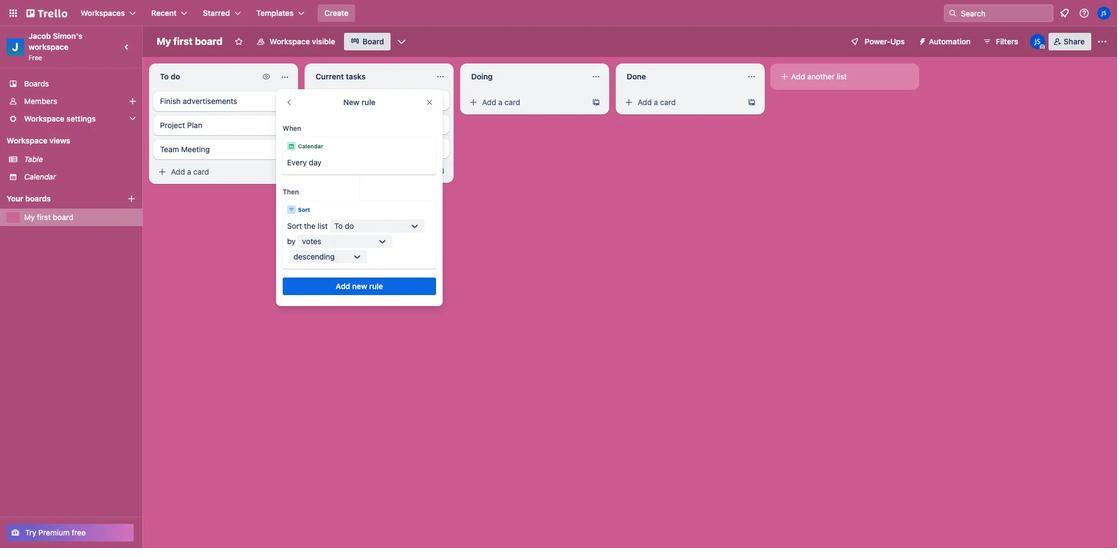 Task type: locate. For each thing, give the bounding box(es) containing it.
settings
[[66, 114, 96, 123]]

1 vertical spatial workspace
[[24, 114, 64, 123]]

2 vertical spatial workspace
[[7, 136, 47, 145]]

team meeting up day
[[316, 144, 365, 153]]

a for create from template… icon to the bottom
[[187, 167, 191, 176]]

0 vertical spatial create from template… image
[[747, 98, 756, 107]]

card
[[505, 98, 520, 107], [660, 98, 676, 107], [349, 166, 365, 175], [193, 167, 209, 176]]

add a card down done text box at the right of the page
[[638, 98, 676, 107]]

your boards with 1 items element
[[7, 192, 111, 205]]

card down doing text field
[[505, 98, 520, 107]]

workspace up table
[[7, 136, 47, 145]]

jacob simon (jacobsimon16) image
[[1030, 34, 1045, 49]]

this member is an admin of this board. image
[[1040, 44, 1045, 49]]

open information menu image
[[1079, 8, 1090, 19]]

0 vertical spatial create from template… image
[[592, 98, 601, 107]]

my down recent at the top of page
[[157, 36, 171, 47]]

1 horizontal spatial finish advertisements
[[316, 95, 393, 105]]

jacob
[[28, 31, 51, 41]]

0 vertical spatial board
[[195, 36, 223, 47]]

rule inside button
[[369, 282, 383, 291]]

0 horizontal spatial meeting
[[181, 145, 210, 154]]

list inside add another list link
[[837, 72, 847, 81]]

0 vertical spatial sm image
[[624, 97, 634, 108]]

project
[[160, 121, 185, 130]]

automation button
[[914, 33, 977, 50]]

1 vertical spatial rule
[[369, 282, 383, 291]]

sort up sort the list
[[298, 207, 310, 213]]

add a card link
[[465, 95, 587, 110], [620, 95, 743, 110], [309, 163, 432, 179], [153, 164, 276, 180]]

0 horizontal spatial sm image
[[312, 165, 323, 176]]

sort left 'the'
[[287, 221, 302, 231]]

advertisements down 'to do' text box
[[183, 96, 237, 106]]

primary element
[[0, 0, 1117, 26]]

1 vertical spatial sm image
[[312, 165, 323, 176]]

1 vertical spatial my
[[24, 213, 35, 222]]

card down plan
[[193, 167, 209, 176]]

try premium free button
[[7, 524, 134, 542]]

1 horizontal spatial meeting
[[337, 144, 365, 153]]

add a card for create from template… icon to the bottom
[[171, 167, 209, 176]]

0 horizontal spatial my first board
[[24, 213, 73, 222]]

create from template… image
[[747, 98, 756, 107], [281, 168, 289, 176]]

new
[[343, 98, 360, 107]]

list
[[837, 72, 847, 81], [318, 221, 328, 231]]

workspace navigation collapse icon image
[[119, 39, 135, 55]]

members
[[24, 96, 57, 106]]

meeting for 'to do' text box
[[181, 145, 210, 154]]

filters
[[996, 37, 1018, 46]]

add a card for the right create from template… icon
[[638, 98, 676, 107]]

add
[[791, 72, 805, 81], [482, 98, 496, 107], [638, 98, 652, 107], [327, 166, 341, 175], [171, 167, 185, 176], [336, 282, 350, 291]]

sm image
[[624, 97, 634, 108], [312, 165, 323, 176]]

workspace for workspace visible
[[270, 37, 310, 46]]

add for the right create from template… icon
[[638, 98, 652, 107]]

0 vertical spatial workspace
[[270, 37, 310, 46]]

advertisements down current tasks text field
[[338, 95, 393, 105]]

my first board inside my first board link
[[24, 213, 73, 222]]

workspace visible button
[[250, 33, 342, 50]]

list right the another
[[837, 72, 847, 81]]

0 horizontal spatial advertisements
[[183, 96, 237, 106]]

automation
[[929, 37, 971, 46]]

my first board
[[157, 36, 223, 47], [24, 213, 73, 222]]

add new rule button
[[283, 278, 436, 295]]

rule
[[361, 98, 376, 107], [369, 282, 383, 291]]

descending
[[294, 252, 335, 261]]

1 horizontal spatial create from template… image
[[747, 98, 756, 107]]

my down your boards
[[24, 213, 35, 222]]

advertisements
[[338, 95, 393, 105], [183, 96, 237, 106]]

0 horizontal spatial create from template… image
[[281, 168, 289, 176]]

templates button
[[250, 4, 311, 22]]

boards
[[24, 79, 49, 88]]

meeting
[[337, 144, 365, 153], [181, 145, 210, 154]]

1 horizontal spatial my first board
[[157, 36, 223, 47]]

workspaces
[[81, 8, 125, 18]]

0 horizontal spatial team meeting
[[160, 145, 210, 154]]

1 horizontal spatial team
[[316, 144, 335, 153]]

finish left new
[[316, 95, 336, 105]]

free
[[28, 54, 42, 62]]

share
[[1064, 37, 1085, 46]]

my first board link
[[24, 212, 136, 223]]

day
[[309, 158, 322, 167]]

add a card down doing text field
[[482, 98, 520, 107]]

0 horizontal spatial finish advertisements
[[160, 96, 237, 106]]

table link
[[24, 154, 136, 165]]

0 vertical spatial rule
[[361, 98, 376, 107]]

add left new
[[336, 282, 350, 291]]

1 vertical spatial first
[[37, 213, 51, 222]]

0 horizontal spatial finish
[[160, 96, 181, 106]]

board down 'starred'
[[195, 36, 223, 47]]

jacob simon's workspace free
[[28, 31, 84, 62]]

workspace down templates popup button
[[270, 37, 310, 46]]

first inside board name text field
[[173, 36, 193, 47]]

0 horizontal spatial team meeting link
[[153, 140, 294, 159]]

finish advertisements link up project plan link
[[153, 92, 294, 111]]

workspace for workspace views
[[7, 136, 47, 145]]

0 vertical spatial sort
[[298, 207, 310, 213]]

calendar
[[298, 143, 323, 150], [24, 172, 56, 181]]

Board name text field
[[151, 33, 228, 50]]

create from template… image
[[592, 98, 601, 107], [436, 167, 445, 175]]

meeting down plan
[[181, 145, 210, 154]]

card down done text box at the right of the page
[[660, 98, 676, 107]]

workspace inside button
[[270, 37, 310, 46]]

1 vertical spatial my first board
[[24, 213, 73, 222]]

try premium free
[[25, 528, 86, 538]]

team meeting link down new rule
[[309, 139, 449, 158]]

0 vertical spatial my first board
[[157, 36, 223, 47]]

card right day
[[349, 166, 365, 175]]

1 horizontal spatial team meeting
[[316, 144, 365, 153]]

finish
[[316, 95, 336, 105], [160, 96, 181, 106]]

a right day
[[343, 166, 347, 175]]

workspace inside dropdown button
[[24, 114, 64, 123]]

add a card for topmost create from template… image
[[482, 98, 520, 107]]

finish up project
[[160, 96, 181, 106]]

first
[[173, 36, 193, 47], [37, 213, 51, 222]]

add down doing text field
[[482, 98, 496, 107]]

1 horizontal spatial my
[[157, 36, 171, 47]]

sort
[[298, 207, 310, 213], [287, 221, 302, 231]]

workspace
[[270, 37, 310, 46], [24, 114, 64, 123], [7, 136, 47, 145]]

every day
[[287, 158, 322, 167]]

jacob simon's workspace link
[[28, 31, 84, 52]]

0 vertical spatial my
[[157, 36, 171, 47]]

sm image
[[914, 33, 929, 48], [261, 71, 272, 82], [779, 71, 790, 82], [468, 97, 479, 108], [157, 167, 168, 178]]

add a card right day
[[327, 166, 365, 175]]

0 vertical spatial first
[[173, 36, 193, 47]]

a
[[498, 98, 503, 107], [654, 98, 658, 107], [343, 166, 347, 175], [187, 167, 191, 176]]

1 vertical spatial calendar
[[24, 172, 56, 181]]

finish advertisements up plan
[[160, 96, 237, 106]]

add for left create from template… image
[[327, 166, 341, 175]]

0 horizontal spatial create from template… image
[[436, 167, 445, 175]]

0 horizontal spatial first
[[37, 213, 51, 222]]

first down recent popup button
[[173, 36, 193, 47]]

0 horizontal spatial calendar
[[24, 172, 56, 181]]

team
[[316, 144, 335, 153], [160, 145, 179, 154]]

do
[[345, 221, 354, 231]]

add for topmost create from template… image
[[482, 98, 496, 107]]

recent
[[151, 8, 177, 18]]

list right 'the'
[[318, 221, 328, 231]]

0 horizontal spatial my
[[24, 213, 35, 222]]

0 vertical spatial list
[[837, 72, 847, 81]]

card for topmost create from template… image
[[505, 98, 520, 107]]

a down doing text field
[[498, 98, 503, 107]]

sm image for the right create from template… icon
[[624, 97, 634, 108]]

team meeting down project plan
[[160, 145, 210, 154]]

meeting down new
[[337, 144, 365, 153]]

votes
[[302, 237, 321, 246]]

board
[[195, 36, 223, 47], [53, 213, 73, 222]]

board down your boards with 1 items element
[[53, 213, 73, 222]]

team meeting link
[[309, 139, 449, 158], [153, 140, 294, 159]]

finish advertisements link
[[309, 90, 449, 110], [153, 92, 294, 111]]

1 horizontal spatial advertisements
[[338, 95, 393, 105]]

finish advertisements link for 'to do' text box
[[153, 92, 294, 111]]

to do
[[334, 221, 354, 231]]

workspace down members
[[24, 114, 64, 123]]

1 horizontal spatial finish advertisements link
[[309, 90, 449, 110]]

team up day
[[316, 144, 335, 153]]

new
[[352, 282, 367, 291]]

a down done text box at the right of the page
[[654, 98, 658, 107]]

0 horizontal spatial board
[[53, 213, 73, 222]]

1 horizontal spatial board
[[195, 36, 223, 47]]

add right day
[[327, 166, 341, 175]]

board
[[363, 37, 384, 46]]

calendar up day
[[298, 143, 323, 150]]

list for sort the list
[[318, 221, 328, 231]]

1 vertical spatial list
[[318, 221, 328, 231]]

card for the right create from template… icon
[[660, 98, 676, 107]]

add a card
[[482, 98, 520, 107], [638, 98, 676, 107], [327, 166, 365, 175], [171, 167, 209, 176]]

1 vertical spatial create from template… image
[[281, 168, 289, 176]]

finish advertisements link down current tasks text field
[[309, 90, 449, 110]]

1 vertical spatial sort
[[287, 221, 302, 231]]

team meeting link down project plan link
[[153, 140, 294, 159]]

1 vertical spatial create from template… image
[[436, 167, 445, 175]]

a down plan
[[187, 167, 191, 176]]

boards link
[[0, 75, 142, 93]]

team meeting
[[316, 144, 365, 153], [160, 145, 210, 154]]

1 horizontal spatial sm image
[[624, 97, 634, 108]]

1 horizontal spatial list
[[837, 72, 847, 81]]

0 horizontal spatial team
[[160, 145, 179, 154]]

workspace settings button
[[0, 110, 142, 128]]

finish advertisements
[[316, 95, 393, 105], [160, 96, 237, 106]]

1 horizontal spatial team meeting link
[[309, 139, 449, 158]]

then
[[283, 188, 299, 196]]

1 vertical spatial board
[[53, 213, 73, 222]]

card for create from template… icon to the bottom
[[193, 167, 209, 176]]

ups
[[891, 37, 905, 46]]

share button
[[1049, 33, 1091, 50]]

simon's
[[53, 31, 83, 41]]

workspace
[[28, 42, 68, 52]]

to
[[334, 221, 343, 231]]

customize views image
[[396, 36, 407, 47]]

0 vertical spatial calendar
[[298, 143, 323, 150]]

my first board down recent popup button
[[157, 36, 223, 47]]

power-
[[865, 37, 891, 46]]

a for the right create from template… icon
[[654, 98, 658, 107]]

1 horizontal spatial finish
[[316, 95, 336, 105]]

add a card down plan
[[171, 167, 209, 176]]

finish advertisements for current tasks text field
[[316, 95, 393, 105]]

0 horizontal spatial list
[[318, 221, 328, 231]]

1 horizontal spatial first
[[173, 36, 193, 47]]

first down 'boards' on the left
[[37, 213, 51, 222]]

my first board down your boards with 1 items element
[[24, 213, 73, 222]]

team down project
[[160, 145, 179, 154]]

0 horizontal spatial finish advertisements link
[[153, 92, 294, 111]]

calendar down table
[[24, 172, 56, 181]]

my
[[157, 36, 171, 47], [24, 213, 35, 222]]

members link
[[0, 93, 142, 110]]

team for current tasks text field
[[316, 144, 335, 153]]

a for topmost create from template… image
[[498, 98, 503, 107]]

table
[[24, 155, 43, 164]]

add down done text box at the right of the page
[[638, 98, 652, 107]]

finish advertisements link for current tasks text field
[[309, 90, 449, 110]]

finish advertisements down current tasks text field
[[316, 95, 393, 105]]

power-ups
[[865, 37, 905, 46]]

1 horizontal spatial create from template… image
[[592, 98, 601, 107]]

add down project plan
[[171, 167, 185, 176]]



Task type: describe. For each thing, give the bounding box(es) containing it.
star or unstar board image
[[235, 37, 243, 46]]

add new rule
[[336, 282, 383, 291]]

create button
[[318, 4, 355, 22]]

my inside board name text field
[[157, 36, 171, 47]]

every
[[287, 158, 307, 167]]

your boards
[[7, 194, 51, 203]]

team for 'to do' text box
[[160, 145, 179, 154]]

back to home image
[[26, 4, 67, 22]]

workspace settings
[[24, 114, 96, 123]]

jacob simon (jacobsimon16) image
[[1097, 7, 1111, 20]]

team meeting link for left create from template… image
[[309, 139, 449, 158]]

free
[[72, 528, 86, 538]]

add inside button
[[336, 282, 350, 291]]

To do text field
[[153, 68, 256, 85]]

add another list link
[[775, 68, 915, 85]]

filters button
[[980, 33, 1022, 50]]

team meeting for 'to do' text box
[[160, 145, 210, 154]]

finish for current tasks text field
[[316, 95, 336, 105]]

power-ups button
[[843, 33, 911, 50]]

advertisements for current tasks text field
[[338, 95, 393, 105]]

project plan link
[[153, 116, 294, 135]]

team meeting link for create from template… icon to the bottom
[[153, 140, 294, 159]]

Current tasks text field
[[309, 68, 430, 85]]

j link
[[7, 38, 24, 56]]

sort the list
[[287, 221, 328, 231]]

j
[[12, 41, 18, 53]]

the
[[304, 221, 315, 231]]

your
[[7, 194, 23, 203]]

when
[[283, 124, 301, 133]]

workspace views
[[7, 136, 70, 145]]

starred
[[203, 8, 230, 18]]

advertisements for 'to do' text box
[[183, 96, 237, 106]]

list for add another list
[[837, 72, 847, 81]]

premium
[[38, 528, 70, 538]]

search image
[[948, 9, 957, 18]]

another
[[807, 72, 835, 81]]

add board image
[[127, 195, 136, 203]]

board link
[[344, 33, 391, 50]]

finish for 'to do' text box
[[160, 96, 181, 106]]

boards
[[25, 194, 51, 203]]

Search field
[[957, 5, 1053, 21]]

sort for sort
[[298, 207, 310, 213]]

create
[[324, 8, 349, 18]]

add another list
[[791, 72, 847, 81]]

starred button
[[196, 4, 247, 22]]

add for create from template… icon to the bottom
[[171, 167, 185, 176]]

sort for sort the list
[[287, 221, 302, 231]]

new rule
[[343, 98, 376, 107]]

finish advertisements for 'to do' text box
[[160, 96, 237, 106]]

by
[[287, 237, 296, 246]]

recent button
[[145, 4, 194, 22]]

card for left create from template… image
[[349, 166, 365, 175]]

team meeting for current tasks text field
[[316, 144, 365, 153]]

workspaces button
[[74, 4, 142, 22]]

Done text field
[[620, 68, 741, 85]]

sm image for left create from template… image
[[312, 165, 323, 176]]

try
[[25, 528, 36, 538]]

add a card for left create from template… image
[[327, 166, 365, 175]]

project plan
[[160, 121, 202, 130]]

sm image inside automation button
[[914, 33, 929, 48]]

sm image inside add another list link
[[779, 71, 790, 82]]

workspace visible
[[270, 37, 335, 46]]

plan
[[187, 121, 202, 130]]

meeting for current tasks text field
[[337, 144, 365, 153]]

calendar link
[[24, 171, 136, 182]]

workspace for workspace settings
[[24, 114, 64, 123]]

1 horizontal spatial calendar
[[298, 143, 323, 150]]

views
[[49, 136, 70, 145]]

add left the another
[[791, 72, 805, 81]]

show menu image
[[1097, 36, 1108, 47]]

visible
[[312, 37, 335, 46]]

board inside text field
[[195, 36, 223, 47]]

Doing text field
[[465, 68, 585, 85]]

0 notifications image
[[1058, 7, 1071, 20]]

templates
[[256, 8, 294, 18]]

a for left create from template… image
[[343, 166, 347, 175]]

calendar inside calendar link
[[24, 172, 56, 181]]

my first board inside board name text field
[[157, 36, 223, 47]]



Task type: vqa. For each thing, say whether or not it's contained in the screenshot.
the bottom Workspace
yes



